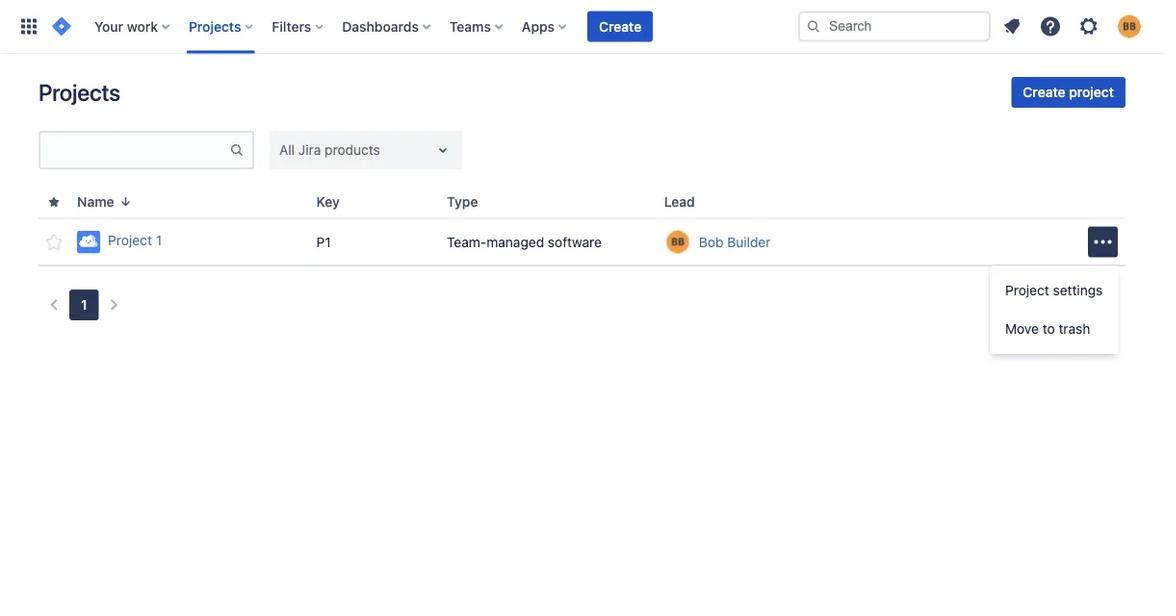 Task type: locate. For each thing, give the bounding box(es) containing it.
0 vertical spatial projects
[[189, 18, 241, 34]]

project down name button
[[108, 233, 152, 249]]

team-
[[447, 234, 487, 250]]

p1
[[317, 234, 331, 250]]

group containing project settings
[[990, 266, 1119, 355]]

your work button
[[89, 11, 177, 42]]

project up "move"
[[1006, 283, 1050, 299]]

projects button
[[183, 11, 261, 42]]

primary element
[[12, 0, 799, 53]]

1 vertical spatial project
[[1006, 283, 1050, 299]]

project
[[108, 233, 152, 249], [1006, 283, 1050, 299]]

project 1 link
[[77, 231, 301, 254]]

products
[[325, 142, 380, 158]]

create project button
[[1012, 77, 1126, 108]]

bob builder link
[[699, 233, 771, 252]]

help image
[[1040, 15, 1063, 38]]

to
[[1043, 321, 1056, 337]]

apps
[[522, 18, 555, 34]]

create left project
[[1024, 84, 1066, 100]]

0 horizontal spatial create
[[599, 18, 642, 34]]

project for project settings
[[1006, 283, 1050, 299]]

0 horizontal spatial project
[[108, 233, 152, 249]]

1 inside button
[[81, 297, 87, 313]]

group
[[990, 266, 1119, 355]]

create button
[[588, 11, 653, 42]]

1 vertical spatial 1
[[81, 297, 87, 313]]

filters button
[[266, 11, 331, 42]]

projects down jira software image
[[39, 79, 120, 106]]

software
[[548, 234, 602, 250]]

banner
[[0, 0, 1165, 54]]

0 vertical spatial create
[[599, 18, 642, 34]]

project 1
[[108, 233, 162, 249]]

create inside button
[[599, 18, 642, 34]]

all
[[279, 142, 295, 158]]

create
[[599, 18, 642, 34], [1024, 84, 1066, 100]]

key button
[[309, 191, 363, 213]]

0 horizontal spatial 1
[[81, 297, 87, 313]]

work
[[127, 18, 158, 34]]

notifications image
[[1001, 15, 1024, 38]]

trash
[[1059, 321, 1091, 337]]

jira
[[299, 142, 321, 158]]

None text field
[[40, 137, 229, 164]]

open image
[[432, 139, 455, 162]]

0 vertical spatial project
[[108, 233, 152, 249]]

all jira products
[[279, 142, 380, 158]]

0 vertical spatial 1
[[156, 233, 162, 249]]

1 vertical spatial projects
[[39, 79, 120, 106]]

1
[[156, 233, 162, 249], [81, 297, 87, 313]]

star project 1 image
[[42, 231, 66, 254]]

team-managed software
[[447, 234, 602, 250]]

settings image
[[1078, 15, 1101, 38]]

projects
[[189, 18, 241, 34], [39, 79, 120, 106]]

create project
[[1024, 84, 1115, 100]]

1 horizontal spatial project
[[1006, 283, 1050, 299]]

type
[[447, 194, 478, 210]]

move
[[1006, 321, 1040, 337]]

1 button
[[69, 290, 99, 321]]

1 horizontal spatial projects
[[189, 18, 241, 34]]

name button
[[70, 191, 141, 213]]

key
[[317, 194, 340, 210]]

1 horizontal spatial create
[[1024, 84, 1066, 100]]

1 vertical spatial create
[[1024, 84, 1066, 100]]

dashboards button
[[337, 11, 438, 42]]

create for create
[[599, 18, 642, 34]]

None text field
[[279, 141, 283, 160]]

lead button
[[657, 191, 719, 213]]

teams
[[450, 18, 491, 34]]

jira software image
[[50, 15, 73, 38]]

projects right work
[[189, 18, 241, 34]]

create right apps dropdown button
[[599, 18, 642, 34]]

create inside button
[[1024, 84, 1066, 100]]



Task type: vqa. For each thing, say whether or not it's contained in the screenshot.
1 to the top
yes



Task type: describe. For each thing, give the bounding box(es) containing it.
project for project 1
[[108, 233, 152, 249]]

your work
[[94, 18, 158, 34]]

bob
[[699, 234, 724, 250]]

move to trash
[[1006, 321, 1091, 337]]

1 horizontal spatial 1
[[156, 233, 162, 249]]

project settings
[[1006, 283, 1103, 299]]

previous image
[[42, 294, 66, 317]]

projects inside popup button
[[189, 18, 241, 34]]

jira software image
[[50, 15, 73, 38]]

more image
[[1092, 231, 1115, 254]]

move to trash button
[[990, 310, 1119, 349]]

your profile and settings image
[[1119, 15, 1142, 38]]

Search field
[[799, 11, 991, 42]]

banner containing your work
[[0, 0, 1165, 54]]

filters
[[272, 18, 312, 34]]

appswitcher icon image
[[17, 15, 40, 38]]

builder
[[728, 234, 771, 250]]

search image
[[806, 19, 822, 34]]

lead
[[665, 194, 695, 210]]

0 horizontal spatial projects
[[39, 79, 120, 106]]

name
[[77, 194, 114, 210]]

managed
[[487, 234, 545, 250]]

dashboards
[[342, 18, 419, 34]]

teams button
[[444, 11, 511, 42]]

create for create project
[[1024, 84, 1066, 100]]

apps button
[[516, 11, 574, 42]]

your
[[94, 18, 123, 34]]

project settings link
[[990, 272, 1119, 310]]

settings
[[1054, 283, 1103, 299]]

bob builder
[[699, 234, 771, 250]]

next image
[[103, 294, 126, 317]]

project
[[1070, 84, 1115, 100]]



